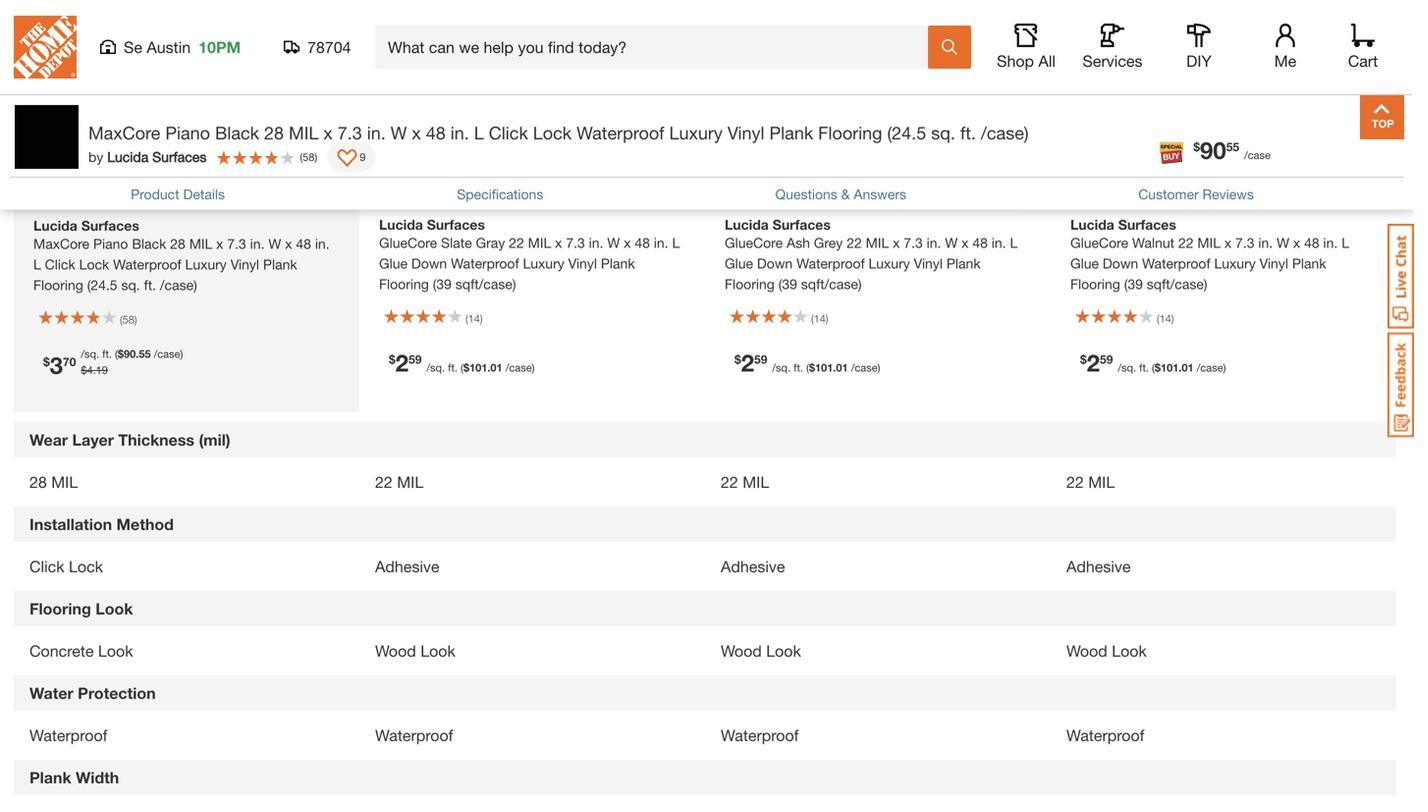 Task type: vqa. For each thing, say whether or not it's contained in the screenshot.


Task type: describe. For each thing, give the bounding box(es) containing it.
1 adhesive from the left
[[375, 557, 439, 576]]

/case)
[[981, 122, 1029, 143]]

l inside lucida surfaces gluecore walnut 22 mil x 7.3 in. w x 48 in. l glue down waterproof luxury vinyl plank flooring (39 sqft/case)
[[1342, 235, 1349, 251]]

gluecore for gluecore slate gray 22 mil x 7.3 in. w x 48 in. l glue down waterproof luxury vinyl plank flooring (39 sqft/case)
[[379, 235, 437, 251]]

(24.5
[[887, 122, 926, 143]]

4
[[87, 364, 93, 376]]

product image image
[[15, 105, 79, 169]]

lucida for lucida surfaces gluecore walnut 22 mil x 7.3 in. w x 48 in. l glue down waterproof luxury vinyl plank flooring (39 sqft/case)
[[1070, 217, 1114, 233]]

gluecore ash grey 22 mil x 7.3 in. w x 48 in. l glue down waterproof luxury vinyl plank flooring (39 sqft/case) image
[[715, 0, 1041, 197]]

lucida for lucida surfaces gluecore ash grey 22 mil x 7.3 in. w x 48 in. l glue down waterproof luxury vinyl plank flooring (39 sqft/case)
[[725, 217, 769, 233]]

55 inside $ 3 70 /sq. ft. ( $ 90 . 55 /case ) $ 4 . 19
[[139, 348, 151, 360]]

48 inside lucida surfaces gluecore ash grey 22 mil x 7.3 in. w x 48 in. l glue down waterproof luxury vinyl plank flooring (39 sqft/case)
[[972, 235, 988, 251]]

down inside lucida surfaces gluecore walnut 22 mil x 7.3 in. w x 48 in. l glue down waterproof luxury vinyl plank flooring (39 sqft/case)
[[1103, 255, 1138, 272]]

1 horizontal spatial lock
[[533, 122, 572, 143]]

ft. for lucida surfaces gluecore slate gray 22 mil x 7.3 in. w x 48 in. l glue down waterproof luxury vinyl plank flooring (39 sqft/case)
[[448, 361, 458, 374]]

glue for gluecore ash grey 22 mil x 7.3 in. w x 48 in. l glue down waterproof luxury vinyl plank flooring (39 sqft/case)
[[725, 255, 753, 272]]

shop
[[997, 52, 1034, 70]]

What can we help you find today? search field
[[388, 27, 927, 68]]

&
[[841, 186, 850, 202]]

l inside lucida surfaces gluecore ash grey 22 mil x 7.3 in. w x 48 in. l glue down waterproof luxury vinyl plank flooring (39 sqft/case)
[[1010, 235, 1018, 251]]

7.3 inside "lucida surfaces gluecore slate gray 22 mil x 7.3 in. w x 48 in. l glue down waterproof luxury vinyl plank flooring (39 sqft/case)"
[[566, 235, 585, 251]]

specifications
[[457, 186, 543, 202]]

1 horizontal spatial 58
[[303, 150, 315, 163]]

gluecore slate gray 22 mil x 7.3 in. w x 48 in. l glue down waterproof luxury vinyl plank flooring (39 sqft/case) image
[[369, 0, 695, 197]]

product
[[131, 186, 179, 202]]

maxcore piano black 28 mil x 7.3 in. w x 48 in. l click lock waterproof luxury vinyl plank flooring (24.5 sq. ft. /case)
[[88, 122, 1029, 143]]

28 mil
[[29, 473, 78, 491]]

mil inside "lucida surfaces gluecore slate gray 22 mil x 7.3 in. w x 48 in. l glue down waterproof luxury vinyl plank flooring (39 sqft/case)"
[[528, 235, 551, 251]]

ash
[[787, 235, 810, 251]]

all
[[1038, 52, 1056, 70]]

2 for lucida surfaces gluecore walnut 22 mil x 7.3 in. w x 48 in. l glue down waterproof luxury vinyl plank flooring (39 sqft/case)
[[1087, 349, 1100, 377]]

sqft/case) inside lucida surfaces gluecore walnut 22 mil x 7.3 in. w x 48 in. l glue down waterproof luxury vinyl plank flooring (39 sqft/case)
[[1147, 276, 1207, 292]]

wear
[[29, 430, 68, 449]]

me
[[1274, 52, 1296, 70]]

down for ash
[[757, 255, 793, 272]]

1 vertical spatial lock
[[69, 557, 103, 576]]

gray
[[476, 235, 505, 251]]

/case inside $ 3 70 /sq. ft. ( $ 90 . 55 /case ) $ 4 . 19
[[154, 348, 180, 360]]

22 inside lucida surfaces gluecore walnut 22 mil x 7.3 in. w x 48 in. l glue down waterproof luxury vinyl plank flooring (39 sqft/case)
[[1178, 235, 1194, 251]]

. for gluecore slate gray 22 mil x 7.3 in. w x 48 in. l glue down waterproof luxury vinyl plank flooring (39 sqft/case)
[[487, 361, 490, 374]]

concrete look
[[29, 642, 133, 660]]

59 for lucida surfaces gluecore walnut 22 mil x 7.3 in. w x 48 in. l glue down waterproof luxury vinyl plank flooring (39 sqft/case)
[[1100, 352, 1113, 366]]

slate
[[441, 235, 472, 251]]

me button
[[1254, 24, 1317, 71]]

1 wood look from the left
[[375, 642, 455, 660]]

48 inside lucida surfaces gluecore walnut 22 mil x 7.3 in. w x 48 in. l glue down waterproof luxury vinyl plank flooring (39 sqft/case)
[[1304, 235, 1319, 251]]

ft. for lucida surfaces gluecore ash grey 22 mil x 7.3 in. w x 48 in. l glue down waterproof luxury vinyl plank flooring (39 sqft/case)
[[794, 361, 803, 374]]

101 for gray
[[469, 361, 487, 374]]

sq.
[[931, 122, 955, 143]]

3 wood look from the left
[[1066, 642, 1147, 660]]

luxury down what can we help you find today? search field
[[669, 122, 723, 143]]

gluecore walnut 22 mil x 7.3 in. w x 48 in. l glue down waterproof luxury vinyl plank flooring (39 sqft/case) image
[[1061, 0, 1387, 197]]

3
[[50, 351, 63, 379]]

piano
[[165, 122, 210, 143]]

reviews
[[1202, 186, 1254, 202]]

9
[[360, 150, 366, 163]]

water
[[29, 684, 73, 702]]

cart link
[[1341, 24, 1385, 71]]

ft. for lucida surfaces gluecore walnut 22 mil x 7.3 in. w x 48 in. l glue down waterproof luxury vinyl plank flooring (39 sqft/case)
[[1139, 361, 1149, 374]]

(mil)
[[199, 430, 230, 449]]

answers
[[854, 186, 906, 202]]

se
[[124, 38, 142, 56]]

mil inside lucida surfaces gluecore ash grey 22 mil x 7.3 in. w x 48 in. l glue down waterproof luxury vinyl plank flooring (39 sqft/case)
[[866, 235, 889, 251]]

/sq. for gluecore slate gray 22 mil x 7.3 in. w x 48 in. l glue down waterproof luxury vinyl plank flooring (39 sqft/case)
[[427, 361, 445, 374]]

thickness
[[118, 430, 194, 449]]

2 wood from the left
[[721, 642, 762, 660]]

. for gluecore walnut 22 mil x 7.3 in. w x 48 in. l glue down waterproof luxury vinyl plank flooring (39 sqft/case)
[[1179, 361, 1182, 374]]

top button
[[1360, 95, 1404, 139]]

flooring inside lucida surfaces gluecore ash grey 22 mil x 7.3 in. w x 48 in. l glue down waterproof luxury vinyl plank flooring (39 sqft/case)
[[725, 276, 775, 292]]

concrete
[[29, 642, 94, 660]]

01 for 22
[[1182, 361, 1194, 374]]

(39 for ash
[[778, 276, 797, 292]]

mil inside lucida surfaces gluecore walnut 22 mil x 7.3 in. w x 48 in. l glue down waterproof luxury vinyl plank flooring (39 sqft/case)
[[1197, 235, 1221, 251]]

90 inside $ 3 70 /sq. ft. ( $ 90 . 55 /case ) $ 4 . 19
[[124, 348, 136, 360]]

w inside "lucida surfaces gluecore slate gray 22 mil x 7.3 in. w x 48 in. l glue down waterproof luxury vinyl plank flooring (39 sqft/case)"
[[607, 235, 620, 251]]

1 vertical spatial 58
[[122, 313, 134, 326]]

down for slate
[[411, 255, 447, 272]]

waterproof inside "lucida surfaces gluecore slate gray 22 mil x 7.3 in. w x 48 in. l glue down waterproof luxury vinyl plank flooring (39 sqft/case)"
[[451, 255, 519, 272]]

flooring inside lucida surfaces gluecore walnut 22 mil x 7.3 in. w x 48 in. l glue down waterproof luxury vinyl plank flooring (39 sqft/case)
[[1070, 276, 1120, 292]]

7.3 inside lucida surfaces gluecore ash grey 22 mil x 7.3 in. w x 48 in. l glue down waterproof luxury vinyl plank flooring (39 sqft/case)
[[904, 235, 923, 251]]

services button
[[1081, 24, 1144, 71]]

surfaces for lucida surfaces gluecore slate gray 22 mil x 7.3 in. w x 48 in. l glue down waterproof luxury vinyl plank flooring (39 sqft/case)
[[427, 217, 485, 233]]

product details
[[131, 186, 225, 202]]

$ 90 55
[[1193, 136, 1239, 164]]

plank inside lucida surfaces gluecore walnut 22 mil x 7.3 in. w x 48 in. l glue down waterproof luxury vinyl plank flooring (39 sqft/case)
[[1292, 255, 1326, 272]]

59 for lucida surfaces gluecore slate gray 22 mil x 7.3 in. w x 48 in. l glue down waterproof luxury vinyl plank flooring (39 sqft/case)
[[409, 352, 422, 366]]

water protection
[[29, 684, 156, 702]]

flooring look
[[29, 599, 133, 618]]

luxury inside lucida surfaces gluecore ash grey 22 mil x 7.3 in. w x 48 in. l glue down waterproof luxury vinyl plank flooring (39 sqft/case)
[[869, 255, 910, 272]]

sqft/case) for grey
[[801, 276, 862, 292]]

(39 for slate
[[433, 276, 452, 292]]

surfaces for lucida surfaces gluecore ash grey 22 mil x 7.3 in. w x 48 in. l glue down waterproof luxury vinyl plank flooring (39 sqft/case)
[[773, 217, 831, 233]]

lucida for lucida surfaces gluecore slate gray 22 mil x 7.3 in. w x 48 in. l glue down waterproof luxury vinyl plank flooring (39 sqft/case)
[[379, 217, 423, 233]]

method
[[116, 515, 174, 534]]

9 button
[[327, 142, 375, 172]]

cart
[[1348, 52, 1378, 70]]

14 for walnut
[[1159, 312, 1171, 325]]

maxcore
[[88, 122, 160, 143]]

w inside lucida surfaces gluecore walnut 22 mil x 7.3 in. w x 48 in. l glue down waterproof luxury vinyl plank flooring (39 sqft/case)
[[1277, 235, 1289, 251]]

55 inside $ 90 55
[[1226, 140, 1239, 154]]

black
[[215, 122, 259, 143]]

2 for lucida surfaces gluecore ash grey 22 mil x 7.3 in. w x 48 in. l glue down waterproof luxury vinyl plank flooring (39 sqft/case)
[[741, 349, 754, 377]]

19
[[96, 364, 108, 376]]

0 vertical spatial click
[[489, 122, 528, 143]]

lucida surfaces gluecore walnut 22 mil x 7.3 in. w x 48 in. l glue down waterproof luxury vinyl plank flooring (39 sqft/case)
[[1070, 217, 1349, 292]]

$ inside $ 90 55
[[1193, 140, 1200, 154]]

/case for lucida surfaces gluecore slate gray 22 mil x 7.3 in. w x 48 in. l glue down waterproof luxury vinyl plank flooring (39 sqft/case)
[[505, 361, 532, 374]]

live chat image
[[1388, 224, 1414, 329]]



Task type: locate. For each thing, give the bounding box(es) containing it.
101 for grey
[[815, 361, 833, 374]]

austin
[[147, 38, 191, 56]]

plank inside "lucida surfaces gluecore slate gray 22 mil x 7.3 in. w x 48 in. l glue down waterproof luxury vinyl plank flooring (39 sqft/case)"
[[601, 255, 635, 272]]

1 horizontal spatial wood
[[721, 642, 762, 660]]

3 2 from the left
[[1087, 349, 1100, 377]]

display image
[[337, 149, 357, 169]]

wood look
[[375, 642, 455, 660], [721, 642, 801, 660], [1066, 642, 1147, 660]]

28 right "black"
[[264, 122, 284, 143]]

2 wood look from the left
[[721, 642, 801, 660]]

7.3 down answers
[[904, 235, 923, 251]]

2 01 from the left
[[836, 361, 848, 374]]

2
[[395, 349, 409, 377], [741, 349, 754, 377], [1087, 349, 1100, 377]]

2 59 from the left
[[754, 352, 767, 366]]

/case for lucida surfaces gluecore walnut 22 mil x 7.3 in. w x 48 in. l glue down waterproof luxury vinyl plank flooring (39 sqft/case)
[[1197, 361, 1223, 374]]

installation
[[29, 515, 112, 534]]

0 vertical spatial 28
[[264, 122, 284, 143]]

vinyl inside lucida surfaces gluecore walnut 22 mil x 7.3 in. w x 48 in. l glue down waterproof luxury vinyl plank flooring (39 sqft/case)
[[1260, 255, 1288, 272]]

1 horizontal spatial ( 14 )
[[811, 312, 828, 325]]

2 horizontal spatial 59
[[1100, 352, 1113, 366]]

90 up reviews
[[1200, 136, 1226, 164]]

protection
[[78, 684, 156, 702]]

48 inside "lucida surfaces gluecore slate gray 22 mil x 7.3 in. w x 48 in. l glue down waterproof luxury vinyl plank flooring (39 sqft/case)"
[[635, 235, 650, 251]]

1 horizontal spatial glue
[[725, 255, 753, 272]]

0 horizontal spatial glue
[[379, 255, 408, 272]]

$ 3 70 /sq. ft. ( $ 90 . 55 /case ) $ 4 . 19
[[43, 348, 183, 379]]

0 horizontal spatial ( 58 )
[[120, 313, 137, 326]]

3 glue from the left
[[1070, 255, 1099, 272]]

( 14 ) down the 'walnut'
[[1157, 312, 1174, 325]]

flooring
[[818, 122, 882, 143], [379, 276, 429, 292], [725, 276, 775, 292], [1070, 276, 1120, 292], [29, 599, 91, 618]]

questions
[[775, 186, 837, 202]]

55
[[1226, 140, 1239, 154], [139, 348, 151, 360]]

2 horizontal spatial ( 14 )
[[1157, 312, 1174, 325]]

2 horizontal spatial adhesive
[[1066, 557, 1131, 576]]

1 horizontal spatial 01
[[836, 361, 848, 374]]

2 (39 from the left
[[778, 276, 797, 292]]

7.3 inside lucida surfaces gluecore walnut 22 mil x 7.3 in. w x 48 in. l glue down waterproof luxury vinyl plank flooring (39 sqft/case)
[[1235, 235, 1254, 251]]

( 14 ) down gray
[[465, 312, 483, 325]]

lucida surfaces gluecore slate gray 22 mil x 7.3 in. w x 48 in. l glue down waterproof luxury vinyl plank flooring (39 sqft/case)
[[379, 217, 680, 292]]

2 sqft/case) from the left
[[801, 276, 862, 292]]

questions & answers button
[[775, 184, 906, 205], [775, 184, 906, 205]]

55 right 70
[[139, 348, 151, 360]]

90
[[1200, 136, 1226, 164], [124, 348, 136, 360]]

2 horizontal spatial wood
[[1066, 642, 1107, 660]]

wood
[[375, 642, 416, 660], [721, 642, 762, 660], [1066, 642, 1107, 660]]

sqft/case) down grey
[[801, 276, 862, 292]]

3 59 from the left
[[1100, 352, 1113, 366]]

1 horizontal spatial wood look
[[721, 642, 801, 660]]

1 wood from the left
[[375, 642, 416, 660]]

gluecore left the 'walnut'
[[1070, 235, 1128, 251]]

1 horizontal spatial 59
[[754, 352, 767, 366]]

specifications button
[[457, 184, 543, 205], [457, 184, 543, 205]]

1 horizontal spatial ( 58 )
[[300, 150, 317, 163]]

58
[[303, 150, 315, 163], [122, 313, 134, 326]]

2 horizontal spatial 101
[[1161, 361, 1179, 374]]

(39 inside lucida surfaces gluecore walnut 22 mil x 7.3 in. w x 48 in. l glue down waterproof luxury vinyl plank flooring (39 sqft/case)
[[1124, 276, 1143, 292]]

0 horizontal spatial wood look
[[375, 642, 455, 660]]

1 horizontal spatial click
[[489, 122, 528, 143]]

lucida inside lucida surfaces gluecore ash grey 22 mil x 7.3 in. w x 48 in. l glue down waterproof luxury vinyl plank flooring (39 sqft/case)
[[725, 217, 769, 233]]

/sq. for gluecore walnut 22 mil x 7.3 in. w x 48 in. l glue down waterproof luxury vinyl plank flooring (39 sqft/case)
[[1118, 361, 1136, 374]]

22 inside lucida surfaces gluecore ash grey 22 mil x 7.3 in. w x 48 in. l glue down waterproof luxury vinyl plank flooring (39 sqft/case)
[[847, 235, 862, 251]]

(
[[300, 150, 303, 163], [465, 312, 468, 325], [811, 312, 814, 325], [1157, 312, 1159, 325], [120, 313, 122, 326], [115, 348, 118, 360], [461, 361, 463, 374], [806, 361, 809, 374], [1152, 361, 1155, 374]]

1 horizontal spatial $ 2 59 /sq. ft. ( $ 101 . 01 /case )
[[735, 349, 880, 377]]

0 horizontal spatial lock
[[69, 557, 103, 576]]

gluecore inside lucida surfaces gluecore ash grey 22 mil x 7.3 in. w x 48 in. l glue down waterproof luxury vinyl plank flooring (39 sqft/case)
[[725, 235, 783, 251]]

2 horizontal spatial $ 2 59 /sq. ft. ( $ 101 . 01 /case )
[[1080, 349, 1226, 377]]

2 glue from the left
[[725, 255, 753, 272]]

01
[[490, 361, 502, 374], [836, 361, 848, 374], [1182, 361, 1194, 374]]

(39 inside lucida surfaces gluecore ash grey 22 mil x 7.3 in. w x 48 in. l glue down waterproof luxury vinyl plank flooring (39 sqft/case)
[[778, 276, 797, 292]]

surfaces up the 'walnut'
[[1118, 217, 1176, 233]]

0 vertical spatial ( 58 )
[[300, 150, 317, 163]]

glue for gluecore slate gray 22 mil x 7.3 in. w x 48 in. l glue down waterproof luxury vinyl plank flooring (39 sqft/case)
[[379, 255, 408, 272]]

14 down grey
[[814, 312, 826, 325]]

2 horizontal spatial 01
[[1182, 361, 1194, 374]]

(39
[[433, 276, 452, 292], [778, 276, 797, 292], [1124, 276, 1143, 292]]

sqft/case)
[[455, 276, 516, 292], [801, 276, 862, 292], [1147, 276, 1207, 292]]

1 sqft/case) from the left
[[455, 276, 516, 292]]

/sq. for gluecore ash grey 22 mil x 7.3 in. w x 48 in. l glue down waterproof luxury vinyl plank flooring (39 sqft/case)
[[772, 361, 791, 374]]

services
[[1083, 52, 1143, 70]]

1 14 from the left
[[468, 312, 480, 325]]

surfaces inside lucida surfaces gluecore ash grey 22 mil x 7.3 in. w x 48 in. l glue down waterproof luxury vinyl plank flooring (39 sqft/case)
[[773, 217, 831, 233]]

/sq. inside $ 3 70 /sq. ft. ( $ 90 . 55 /case ) $ 4 . 19
[[81, 348, 99, 360]]

feedback link image
[[1388, 332, 1414, 438]]

the home depot logo image
[[14, 16, 77, 79]]

1 101 from the left
[[469, 361, 487, 374]]

2 101 from the left
[[815, 361, 833, 374]]

sqft/case) down gray
[[455, 276, 516, 292]]

0 horizontal spatial 01
[[490, 361, 502, 374]]

customer reviews
[[1138, 186, 1254, 202]]

0 horizontal spatial ( 14 )
[[465, 312, 483, 325]]

glue
[[379, 255, 408, 272], [725, 255, 753, 272], [1070, 255, 1099, 272]]

01 for gray
[[490, 361, 502, 374]]

$ 2 59 /sq. ft. ( $ 101 . 01 /case ) for gluecore walnut 22 mil x 7.3 in. w x 48 in. l glue down waterproof luxury vinyl plank flooring (39 sqft/case)
[[1080, 349, 1226, 377]]

luxury
[[669, 122, 723, 143], [523, 255, 564, 272], [869, 255, 910, 272], [1214, 255, 1256, 272]]

( 58 ) left display image
[[300, 150, 317, 163]]

$ 2 59 /sq. ft. ( $ 101 . 01 /case ) for gluecore slate gray 22 mil x 7.3 in. w x 48 in. l glue down waterproof luxury vinyl plank flooring (39 sqft/case)
[[389, 349, 535, 377]]

diy button
[[1168, 24, 1230, 71]]

0 horizontal spatial click
[[29, 557, 64, 576]]

questions & answers
[[775, 186, 906, 202]]

0 horizontal spatial 59
[[409, 352, 422, 366]]

0 horizontal spatial adhesive
[[375, 557, 439, 576]]

vinyl inside "lucida surfaces gluecore slate gray 22 mil x 7.3 in. w x 48 in. l glue down waterproof luxury vinyl plank flooring (39 sqft/case)"
[[568, 255, 597, 272]]

10pm
[[199, 38, 241, 56]]

1 horizontal spatial (39
[[778, 276, 797, 292]]

glue inside lucida surfaces gluecore ash grey 22 mil x 7.3 in. w x 48 in. l glue down waterproof luxury vinyl plank flooring (39 sqft/case)
[[725, 255, 753, 272]]

waterproof inside lucida surfaces gluecore ash grey 22 mil x 7.3 in. w x 48 in. l glue down waterproof luxury vinyl plank flooring (39 sqft/case)
[[796, 255, 865, 272]]

surfaces down the piano
[[152, 149, 207, 165]]

0 horizontal spatial wood
[[375, 642, 416, 660]]

lucida inside "lucida surfaces gluecore slate gray 22 mil x 7.3 in. w x 48 in. l glue down waterproof luxury vinyl plank flooring (39 sqft/case)"
[[379, 217, 423, 233]]

( 14 ) for walnut
[[1157, 312, 1174, 325]]

2 22 mil from the left
[[721, 473, 769, 491]]

2 for lucida surfaces gluecore slate gray 22 mil x 7.3 in. w x 48 in. l glue down waterproof luxury vinyl plank flooring (39 sqft/case)
[[395, 349, 409, 377]]

0 horizontal spatial 22 mil
[[375, 473, 423, 491]]

14 for ash
[[814, 312, 826, 325]]

customer reviews button
[[1138, 184, 1254, 205], [1138, 184, 1254, 205]]

grey
[[814, 235, 843, 251]]

down down slate
[[411, 255, 447, 272]]

2 ( 14 ) from the left
[[811, 312, 828, 325]]

2 horizontal spatial (39
[[1124, 276, 1143, 292]]

surfaces up slate
[[427, 217, 485, 233]]

1 horizontal spatial 14
[[814, 312, 826, 325]]

(39 down slate
[[433, 276, 452, 292]]

( 14 ) for ash
[[811, 312, 828, 325]]

click down installation
[[29, 557, 64, 576]]

2 gluecore from the left
[[725, 235, 783, 251]]

7.3 up display image
[[338, 122, 362, 143]]

) inside $ 3 70 /sq. ft. ( $ 90 . 55 /case ) $ 4 . 19
[[180, 348, 183, 360]]

14 for slate
[[468, 312, 480, 325]]

7.3
[[338, 122, 362, 143], [566, 235, 585, 251], [904, 235, 923, 251], [1235, 235, 1254, 251]]

surfaces for lucida surfaces gluecore walnut 22 mil x 7.3 in. w x 48 in. l glue down waterproof luxury vinyl plank flooring (39 sqft/case)
[[1118, 217, 1176, 233]]

1 vertical spatial 28
[[29, 473, 47, 491]]

lock
[[533, 122, 572, 143], [69, 557, 103, 576]]

1 2 from the left
[[395, 349, 409, 377]]

plank inside lucida surfaces gluecore ash grey 22 mil x 7.3 in. w x 48 in. l glue down waterproof luxury vinyl plank flooring (39 sqft/case)
[[946, 255, 981, 272]]

3 01 from the left
[[1182, 361, 1194, 374]]

x
[[323, 122, 333, 143], [412, 122, 421, 143], [555, 235, 562, 251], [624, 235, 631, 251], [893, 235, 900, 251], [962, 235, 969, 251], [1224, 235, 1232, 251], [1293, 235, 1300, 251]]

1 horizontal spatial adhesive
[[721, 557, 785, 576]]

$
[[1193, 140, 1200, 154], [118, 348, 124, 360], [389, 352, 395, 366], [735, 352, 741, 366], [1080, 352, 1087, 366], [43, 355, 50, 369], [463, 361, 469, 374], [809, 361, 815, 374], [1155, 361, 1161, 374], [81, 364, 87, 376]]

1 vertical spatial click
[[29, 557, 64, 576]]

click up specifications
[[489, 122, 528, 143]]

3 14 from the left
[[1159, 312, 1171, 325]]

22 inside "lucida surfaces gluecore slate gray 22 mil x 7.3 in. w x 48 in. l glue down waterproof luxury vinyl plank flooring (39 sqft/case)"
[[509, 235, 524, 251]]

2 horizontal spatial down
[[1103, 255, 1138, 272]]

3 down from the left
[[1103, 255, 1138, 272]]

(39 inside "lucida surfaces gluecore slate gray 22 mil x 7.3 in. w x 48 in. l glue down waterproof luxury vinyl plank flooring (39 sqft/case)"
[[433, 276, 452, 292]]

luxury inside "lucida surfaces gluecore slate gray 22 mil x 7.3 in. w x 48 in. l glue down waterproof luxury vinyl plank flooring (39 sqft/case)"
[[523, 255, 564, 272]]

plank
[[769, 122, 813, 143], [601, 255, 635, 272], [946, 255, 981, 272], [1292, 255, 1326, 272], [29, 768, 71, 787]]

22
[[509, 235, 524, 251], [847, 235, 862, 251], [1178, 235, 1194, 251], [375, 473, 393, 491], [721, 473, 738, 491], [1066, 473, 1084, 491]]

. for gluecore ash grey 22 mil x 7.3 in. w x 48 in. l glue down waterproof luxury vinyl plank flooring (39 sqft/case)
[[833, 361, 836, 374]]

90 right 70
[[124, 348, 136, 360]]

/case
[[1244, 149, 1271, 162], [154, 348, 180, 360], [505, 361, 532, 374], [851, 361, 877, 374], [1197, 361, 1223, 374]]

3 adhesive from the left
[[1066, 557, 1131, 576]]

shop all button
[[995, 24, 1058, 71]]

14 down the 'walnut'
[[1159, 312, 1171, 325]]

(39 down the 'walnut'
[[1124, 276, 1143, 292]]

1 vertical spatial ( 58 )
[[120, 313, 137, 326]]

0 horizontal spatial 14
[[468, 312, 480, 325]]

2 horizontal spatial 14
[[1159, 312, 1171, 325]]

luxury down specifications
[[523, 255, 564, 272]]

details
[[183, 186, 225, 202]]

( 58 )
[[300, 150, 317, 163], [120, 313, 137, 326]]

78704 button
[[284, 37, 352, 57]]

gluecore
[[379, 235, 437, 251], [725, 235, 783, 251], [1070, 235, 1128, 251]]

0 horizontal spatial (39
[[433, 276, 452, 292]]

2 horizontal spatial wood look
[[1066, 642, 1147, 660]]

1 horizontal spatial 55
[[1226, 140, 1239, 154]]

gluecore inside lucida surfaces gluecore walnut 22 mil x 7.3 in. w x 48 in. l glue down waterproof luxury vinyl plank flooring (39 sqft/case)
[[1070, 235, 1128, 251]]

lucida
[[107, 149, 148, 165], [379, 217, 423, 233], [725, 217, 769, 233], [1070, 217, 1114, 233]]

1 59 from the left
[[409, 352, 422, 366]]

0 horizontal spatial 55
[[139, 348, 151, 360]]

( 58 ) up $ 3 70 /sq. ft. ( $ 90 . 55 /case ) $ 4 . 19
[[120, 313, 137, 326]]

1 horizontal spatial 101
[[815, 361, 833, 374]]

2 down from the left
[[757, 255, 793, 272]]

2 horizontal spatial sqft/case)
[[1147, 276, 1207, 292]]

0 vertical spatial 58
[[303, 150, 315, 163]]

59
[[409, 352, 422, 366], [754, 352, 767, 366], [1100, 352, 1113, 366]]

0 vertical spatial 90
[[1200, 136, 1226, 164]]

sqft/case) for gray
[[455, 276, 516, 292]]

1 horizontal spatial down
[[757, 255, 793, 272]]

vinyl inside lucida surfaces gluecore ash grey 22 mil x 7.3 in. w x 48 in. l glue down waterproof luxury vinyl plank flooring (39 sqft/case)
[[914, 255, 943, 272]]

1 vertical spatial 55
[[139, 348, 151, 360]]

glue inside lucida surfaces gluecore walnut 22 mil x 7.3 in. w x 48 in. l glue down waterproof luxury vinyl plank flooring (39 sqft/case)
[[1070, 255, 1099, 272]]

2 2 from the left
[[741, 349, 754, 377]]

gluecore for gluecore ash grey 22 mil x 7.3 in. w x 48 in. l glue down waterproof luxury vinyl plank flooring (39 sqft/case)
[[725, 235, 783, 251]]

0 vertical spatial lock
[[533, 122, 572, 143]]

mil
[[289, 122, 319, 143], [528, 235, 551, 251], [866, 235, 889, 251], [1197, 235, 1221, 251], [51, 473, 78, 491], [397, 473, 423, 491], [743, 473, 769, 491], [1088, 473, 1115, 491]]

2 14 from the left
[[814, 312, 826, 325]]

14 down gray
[[468, 312, 480, 325]]

2 horizontal spatial 2
[[1087, 349, 1100, 377]]

w
[[391, 122, 407, 143], [607, 235, 620, 251], [945, 235, 958, 251], [1277, 235, 1289, 251]]

flooring inside "lucida surfaces gluecore slate gray 22 mil x 7.3 in. w x 48 in. l glue down waterproof luxury vinyl plank flooring (39 sqft/case)"
[[379, 276, 429, 292]]

3 gluecore from the left
[[1070, 235, 1128, 251]]

1 horizontal spatial 90
[[1200, 136, 1226, 164]]

3 sqft/case) from the left
[[1147, 276, 1207, 292]]

waterproof inside lucida surfaces gluecore walnut 22 mil x 7.3 in. w x 48 in. l glue down waterproof luxury vinyl plank flooring (39 sqft/case)
[[1142, 255, 1210, 272]]

3 (39 from the left
[[1124, 276, 1143, 292]]

(39 down the ash
[[778, 276, 797, 292]]

plank width
[[29, 768, 119, 787]]

/case for lucida surfaces gluecore ash grey 22 mil x 7.3 in. w x 48 in. l glue down waterproof luxury vinyl plank flooring (39 sqft/case)
[[851, 361, 877, 374]]

58 up $ 3 70 /sq. ft. ( $ 90 . 55 /case ) $ 4 . 19
[[122, 313, 134, 326]]

down
[[411, 255, 447, 272], [757, 255, 793, 272], [1103, 255, 1138, 272]]

down down the ash
[[757, 255, 793, 272]]

w inside lucida surfaces gluecore ash grey 22 mil x 7.3 in. w x 48 in. l glue down waterproof luxury vinyl plank flooring (39 sqft/case)
[[945, 235, 958, 251]]

3 ( 14 ) from the left
[[1157, 312, 1174, 325]]

0 horizontal spatial down
[[411, 255, 447, 272]]

/sq.
[[81, 348, 99, 360], [427, 361, 445, 374], [772, 361, 791, 374], [1118, 361, 1136, 374]]

0 horizontal spatial 58
[[122, 313, 134, 326]]

1 down from the left
[[411, 255, 447, 272]]

sqft/case) inside lucida surfaces gluecore ash grey 22 mil x 7.3 in. w x 48 in. l glue down waterproof luxury vinyl plank flooring (39 sqft/case)
[[801, 276, 862, 292]]

layer
[[72, 430, 114, 449]]

in.
[[367, 122, 386, 143], [450, 122, 469, 143], [589, 235, 603, 251], [654, 235, 668, 251], [927, 235, 941, 251], [992, 235, 1006, 251], [1258, 235, 1273, 251], [1323, 235, 1338, 251]]

sqft/case) down the 'walnut'
[[1147, 276, 1207, 292]]

walnut
[[1132, 235, 1174, 251]]

1 01 from the left
[[490, 361, 502, 374]]

1 ( 14 ) from the left
[[465, 312, 483, 325]]

click lock
[[29, 557, 103, 576]]

2 horizontal spatial gluecore
[[1070, 235, 1128, 251]]

2 $ 2 59 /sq. ft. ( $ 101 . 01 /case ) from the left
[[735, 349, 880, 377]]

)
[[315, 150, 317, 163], [480, 312, 483, 325], [826, 312, 828, 325], [1171, 312, 1174, 325], [134, 313, 137, 326], [180, 348, 183, 360], [532, 361, 535, 374], [877, 361, 880, 374], [1223, 361, 1226, 374]]

wear layer thickness (mil)
[[29, 430, 230, 449]]

installation method
[[29, 515, 174, 534]]

customer
[[1138, 186, 1199, 202]]

1 horizontal spatial sqft/case)
[[801, 276, 862, 292]]

0 horizontal spatial 90
[[124, 348, 136, 360]]

1 horizontal spatial 28
[[264, 122, 284, 143]]

( inside $ 3 70 /sq. ft. ( $ 90 . 55 /case ) $ 4 . 19
[[115, 348, 118, 360]]

down down the 'walnut'
[[1103, 255, 1138, 272]]

101 for 22
[[1161, 361, 1179, 374]]

2 horizontal spatial 22 mil
[[1066, 473, 1115, 491]]

shop all
[[997, 52, 1056, 70]]

58 left display image
[[303, 150, 315, 163]]

0 horizontal spatial 2
[[395, 349, 409, 377]]

surfaces up the ash
[[773, 217, 831, 233]]

lock up specifications
[[533, 122, 572, 143]]

lock up flooring look at left
[[69, 557, 103, 576]]

gluecore left slate
[[379, 235, 437, 251]]

product details button
[[131, 184, 225, 205], [131, 184, 225, 205]]

1 (39 from the left
[[433, 276, 452, 292]]

3 101 from the left
[[1161, 361, 1179, 374]]

( 14 ) for slate
[[465, 312, 483, 325]]

7.3 right gray
[[566, 235, 585, 251]]

78704
[[307, 38, 351, 56]]

( 14 )
[[465, 312, 483, 325], [811, 312, 828, 325], [1157, 312, 1174, 325]]

gluecore left the ash
[[725, 235, 783, 251]]

width
[[76, 768, 119, 787]]

3 22 mil from the left
[[1066, 473, 1115, 491]]

7.3 down reviews
[[1235, 235, 1254, 251]]

0 vertical spatial 55
[[1226, 140, 1239, 154]]

( 14 ) down grey
[[811, 312, 828, 325]]

surfaces inside "lucida surfaces gluecore slate gray 22 mil x 7.3 in. w x 48 in. l glue down waterproof luxury vinyl plank flooring (39 sqft/case)"
[[427, 217, 485, 233]]

0 horizontal spatial 101
[[469, 361, 487, 374]]

1 horizontal spatial gluecore
[[725, 235, 783, 251]]

14
[[468, 312, 480, 325], [814, 312, 826, 325], [1159, 312, 1171, 325]]

1 gluecore from the left
[[379, 235, 437, 251]]

adhesive
[[375, 557, 439, 576], [721, 557, 785, 576], [1066, 557, 1131, 576]]

28 down wear
[[29, 473, 47, 491]]

down inside "lucida surfaces gluecore slate gray 22 mil x 7.3 in. w x 48 in. l glue down waterproof luxury vinyl plank flooring (39 sqft/case)"
[[411, 255, 447, 272]]

55 up reviews
[[1226, 140, 1239, 154]]

surfaces inside lucida surfaces gluecore walnut 22 mil x 7.3 in. w x 48 in. l glue down waterproof luxury vinyl plank flooring (39 sqft/case)
[[1118, 217, 1176, 233]]

0 horizontal spatial $ 2 59 /sq. ft. ( $ 101 . 01 /case )
[[389, 349, 535, 377]]

diy
[[1186, 52, 1212, 70]]

01 for grey
[[836, 361, 848, 374]]

glue inside "lucida surfaces gluecore slate gray 22 mil x 7.3 in. w x 48 in. l glue down waterproof luxury vinyl plank flooring (39 sqft/case)"
[[379, 255, 408, 272]]

by
[[88, 149, 103, 165]]

59 for lucida surfaces gluecore ash grey 22 mil x 7.3 in. w x 48 in. l glue down waterproof luxury vinyl plank flooring (39 sqft/case)
[[754, 352, 767, 366]]

l inside "lucida surfaces gluecore slate gray 22 mil x 7.3 in. w x 48 in. l glue down waterproof luxury vinyl plank flooring (39 sqft/case)"
[[672, 235, 680, 251]]

2 horizontal spatial glue
[[1070, 255, 1099, 272]]

by lucida surfaces
[[88, 149, 207, 165]]

down inside lucida surfaces gluecore ash grey 22 mil x 7.3 in. w x 48 in. l glue down waterproof luxury vinyl plank flooring (39 sqft/case)
[[757, 255, 793, 272]]

luxury down answers
[[869, 255, 910, 272]]

0 horizontal spatial 28
[[29, 473, 47, 491]]

3 wood from the left
[[1066, 642, 1107, 660]]

$ 2 59 /sq. ft. ( $ 101 . 01 /case )
[[389, 349, 535, 377], [735, 349, 880, 377], [1080, 349, 1226, 377]]

sqft/case) inside "lucida surfaces gluecore slate gray 22 mil x 7.3 in. w x 48 in. l glue down waterproof luxury vinyl plank flooring (39 sqft/case)"
[[455, 276, 516, 292]]

luxury inside lucida surfaces gluecore walnut 22 mil x 7.3 in. w x 48 in. l glue down waterproof luxury vinyl plank flooring (39 sqft/case)
[[1214, 255, 1256, 272]]

0 horizontal spatial sqft/case)
[[455, 276, 516, 292]]

se austin 10pm
[[124, 38, 241, 56]]

lucida inside lucida surfaces gluecore walnut 22 mil x 7.3 in. w x 48 in. l glue down waterproof luxury vinyl plank flooring (39 sqft/case)
[[1070, 217, 1114, 233]]

ft.
[[960, 122, 976, 143], [102, 348, 112, 360], [448, 361, 458, 374], [794, 361, 803, 374], [1139, 361, 1149, 374]]

ft. inside $ 3 70 /sq. ft. ( $ 90 . 55 /case ) $ 4 . 19
[[102, 348, 112, 360]]

3 $ 2 59 /sq. ft. ( $ 101 . 01 /case ) from the left
[[1080, 349, 1226, 377]]

luxury down reviews
[[1214, 255, 1256, 272]]

gluecore for gluecore walnut 22 mil x 7.3 in. w x 48 in. l glue down waterproof luxury vinyl plank flooring (39 sqft/case)
[[1070, 235, 1128, 251]]

28
[[264, 122, 284, 143], [29, 473, 47, 491]]

1 22 mil from the left
[[375, 473, 423, 491]]

48
[[426, 122, 446, 143], [635, 235, 650, 251], [972, 235, 988, 251], [1304, 235, 1319, 251]]

gluecore inside "lucida surfaces gluecore slate gray 22 mil x 7.3 in. w x 48 in. l glue down waterproof luxury vinyl plank flooring (39 sqft/case)"
[[379, 235, 437, 251]]

2 adhesive from the left
[[721, 557, 785, 576]]

lucida surfaces gluecore ash grey 22 mil x 7.3 in. w x 48 in. l glue down waterproof luxury vinyl plank flooring (39 sqft/case)
[[725, 217, 1018, 292]]

1 $ 2 59 /sq. ft. ( $ 101 . 01 /case ) from the left
[[389, 349, 535, 377]]

70
[[63, 355, 76, 369]]

1 vertical spatial 90
[[124, 348, 136, 360]]

1 horizontal spatial 2
[[741, 349, 754, 377]]

$ 2 59 /sq. ft. ( $ 101 . 01 /case ) for gluecore ash grey 22 mil x 7.3 in. w x 48 in. l glue down waterproof luxury vinyl plank flooring (39 sqft/case)
[[735, 349, 880, 377]]

1 glue from the left
[[379, 255, 408, 272]]

0 horizontal spatial gluecore
[[379, 235, 437, 251]]

1 horizontal spatial 22 mil
[[721, 473, 769, 491]]

look
[[95, 599, 133, 618], [98, 642, 133, 660], [420, 642, 455, 660], [766, 642, 801, 660], [1112, 642, 1147, 660]]



